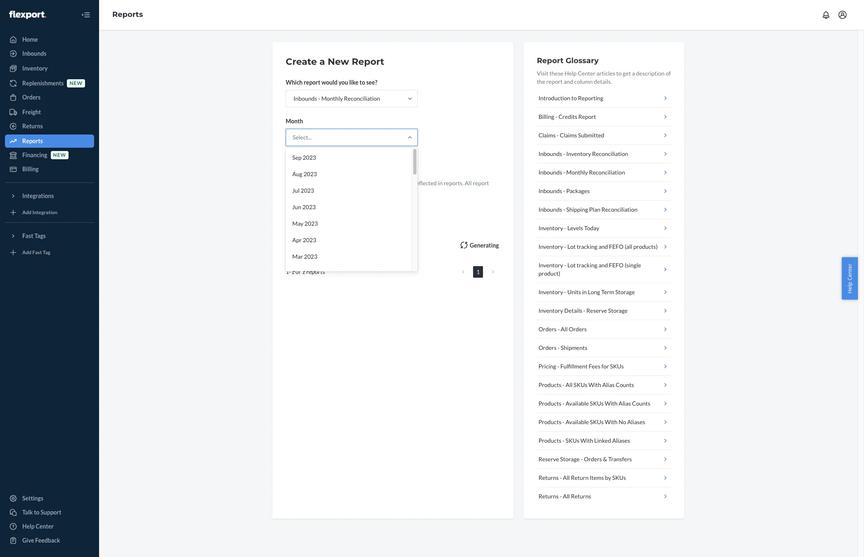 Task type: vqa. For each thing, say whether or not it's contained in the screenshot.
Inbound Shipments Inbound
no



Task type: describe. For each thing, give the bounding box(es) containing it.
credits
[[559, 113, 578, 120]]

inventory down claims - claims submitted
[[567, 150, 591, 157]]

for inside it may take up to 2 hours for new information to be reflected in reports. all report time fields are in universal time (utc).
[[349, 180, 356, 187]]

orders left & on the bottom of page
[[584, 456, 602, 463]]

2023 for sep 2023
[[303, 154, 316, 161]]

get
[[623, 70, 631, 77]]

billing - credits report
[[539, 113, 596, 120]]

to right like
[[360, 79, 365, 86]]

- for inventory - levels today button
[[565, 225, 567, 232]]

fast inside 'link'
[[32, 250, 42, 256]]

add fast tag
[[22, 250, 50, 256]]

- for inventory - units in long term storage button
[[565, 289, 567, 296]]

skus inside products - available skus with no aliases button
[[590, 419, 604, 426]]

tag
[[43, 250, 50, 256]]

claims up 23,
[[288, 237, 305, 244]]

products for products - all skus with alias counts
[[539, 382, 562, 389]]

products for products - available skus with alias counts
[[539, 400, 562, 407]]

may 2023
[[292, 220, 318, 227]]

- for pricing - fulfillment fees for skus button
[[558, 363, 560, 370]]

inbounds for inbounds - inventory reconciliation button
[[539, 150, 562, 157]]

report left would
[[304, 79, 321, 86]]

home
[[22, 36, 38, 43]]

returns for returns
[[22, 123, 43, 130]]

create report button
[[286, 156, 336, 173]]

visit
[[537, 70, 549, 77]]

returns - all returns button
[[537, 488, 672, 506]]

2023 for feb 2023
[[303, 270, 316, 277]]

generating
[[470, 242, 499, 249]]

- for products - available skus with no aliases button
[[563, 419, 565, 426]]

alias for products - all skus with alias counts
[[603, 382, 615, 389]]

fefo for (all
[[609, 243, 624, 250]]

inventory for inventory - lot tracking and fefo (all products)
[[539, 243, 564, 250]]

information
[[369, 180, 399, 187]]

fulfillment
[[561, 363, 588, 370]]

reconciliation inside inbounds - inventory reconciliation button
[[593, 150, 629, 157]]

- for orders - all orders button in the right of the page
[[558, 326, 560, 333]]

report glossary
[[537, 56, 599, 65]]

all for returns - all return items by skus
[[563, 475, 570, 482]]

mar
[[292, 253, 303, 260]]

lot for inventory - lot tracking and fefo (all products)
[[568, 243, 576, 250]]

counts for products - all skus with alias counts
[[616, 382, 634, 389]]

inbounds - packages
[[539, 188, 590, 195]]

- for orders - shipments button
[[558, 345, 560, 352]]

2023 for aug 2023
[[304, 171, 317, 178]]

aliases inside products - skus with linked aliases button
[[613, 437, 630, 445]]

add integration
[[22, 210, 57, 216]]

universal
[[328, 188, 352, 195]]

1 - 1 of 1 reports
[[286, 269, 325, 276]]

inventory - levels today button
[[537, 219, 672, 238]]

- for products - available skus with alias counts button
[[563, 400, 565, 407]]

orders for orders - shipments
[[539, 345, 557, 352]]

- for inbounds - monthly reconciliation button
[[564, 169, 566, 176]]

flexport logo image
[[9, 11, 46, 19]]

returns - all return items by skus
[[539, 475, 626, 482]]

inventory link
[[5, 62, 94, 75]]

add integration link
[[5, 206, 94, 219]]

products - available skus with alias counts button
[[537, 395, 672, 414]]

to right talk
[[34, 509, 39, 516]]

- for returns - all return items by skus button
[[560, 475, 562, 482]]

talk to support button
[[5, 506, 94, 520]]

inbounds - packages button
[[537, 182, 672, 201]]

- for products - all skus with alias counts button
[[563, 382, 565, 389]]

inbounds for 'inbounds - shipping plan reconciliation' button
[[539, 206, 562, 213]]

column
[[575, 78, 593, 85]]

available for products - available skus with alias counts
[[566, 400, 589, 407]]

feb 2023
[[292, 270, 316, 277]]

feb
[[292, 270, 302, 277]]

products - skus with linked aliases
[[539, 437, 630, 445]]

inventory for inventory - units in long term storage
[[539, 289, 564, 296]]

returns - all returns
[[539, 493, 591, 500]]

jul 2023
[[292, 187, 314, 194]]

introduction to reporting
[[539, 95, 604, 102]]

products - available skus with no aliases
[[539, 419, 646, 426]]

1 vertical spatial in
[[322, 188, 327, 195]]

time
[[353, 188, 366, 195]]

reporting
[[578, 95, 604, 102]]

jun
[[292, 204, 301, 211]]

alias for products - available skus with alias counts
[[619, 400, 631, 407]]

details
[[565, 307, 583, 314]]

products - available skus with no aliases button
[[537, 414, 672, 432]]

report for billing - credits report
[[579, 113, 596, 120]]

the
[[537, 78, 546, 85]]

product)
[[539, 270, 561, 277]]

report inside visit these help center articles to get a description of the report and column details.
[[547, 78, 563, 85]]

to inside visit these help center articles to get a description of the report and column details.
[[617, 70, 622, 77]]

apr
[[292, 237, 302, 244]]

new inside it may take up to 2 hours for new information to be reflected in reports. all report time fields are in universal time (utc).
[[357, 180, 368, 187]]

sep
[[292, 154, 302, 161]]

lot for inventory - lot tracking and fefo (single product)
[[568, 262, 576, 269]]

inventory - lot tracking and fefo (all products)
[[539, 243, 658, 250]]

23,
[[297, 247, 303, 253]]

give feedback
[[22, 537, 60, 544]]

pricing
[[539, 363, 557, 370]]

you
[[339, 79, 348, 86]]

these
[[550, 70, 564, 77]]

inbounds - monthly reconciliation button
[[537, 164, 672, 182]]

- inside the claims - claims submitted oct 23, 2023
[[306, 237, 308, 244]]

with left linked at the right bottom of the page
[[581, 437, 594, 445]]

claims right apr
[[309, 237, 327, 244]]

claims down the credits
[[560, 132, 577, 139]]

mar 2023
[[292, 253, 318, 260]]

1 vertical spatial reports link
[[5, 135, 94, 148]]

take
[[303, 180, 314, 187]]

see?
[[366, 79, 378, 86]]

monthly inside button
[[567, 169, 588, 176]]

visit these help center articles to get a description of the report and column details.
[[537, 70, 671, 85]]

feedback
[[35, 537, 60, 544]]

report for create a new report
[[352, 56, 385, 67]]

long
[[588, 289, 601, 296]]

create for create report
[[293, 161, 311, 168]]

- for 'inbounds - shipping plan reconciliation' button
[[564, 206, 566, 213]]

add for add fast tag
[[22, 250, 31, 256]]

pricing - fulfillment fees for skus button
[[537, 358, 672, 376]]

0 vertical spatial reports link
[[112, 10, 143, 19]]

returns for returns - all return items by skus
[[539, 475, 559, 482]]

fast inside dropdown button
[[22, 233, 33, 240]]

time
[[286, 188, 297, 195]]

with for products - available skus with alias counts
[[605, 400, 618, 407]]

all for orders - all orders
[[561, 326, 568, 333]]

talk
[[22, 509, 33, 516]]

tags
[[34, 233, 46, 240]]

orders - shipments button
[[537, 339, 672, 358]]

integration
[[32, 210, 57, 216]]

products - skus with linked aliases button
[[537, 432, 672, 451]]

no
[[619, 419, 627, 426]]

0 horizontal spatial monthly
[[322, 95, 343, 102]]

1 vertical spatial reports
[[22, 138, 43, 145]]

help center inside help center link
[[22, 523, 54, 530]]

- for returns - all returns 'button'
[[560, 493, 562, 500]]

close navigation image
[[81, 10, 91, 20]]

fefo for (single
[[609, 262, 624, 269]]

- up returns - all return items by skus
[[581, 456, 583, 463]]

reserve inside button
[[539, 456, 559, 463]]

- for inbounds - packages button
[[564, 188, 566, 195]]

inbounds inside 'link'
[[22, 50, 46, 57]]

reports
[[306, 269, 325, 276]]

0 vertical spatial in
[[438, 180, 443, 187]]

returns for returns - all returns
[[539, 493, 559, 500]]

4 1 from the left
[[477, 269, 480, 276]]

inventory for inventory details - reserve storage
[[539, 307, 564, 314]]

replenishments
[[22, 80, 64, 87]]

- for billing - credits report button
[[556, 113, 558, 120]]

glossary
[[566, 56, 599, 65]]

inbounds down "which"
[[294, 95, 317, 102]]

orders for orders
[[22, 94, 41, 101]]

it may take up to 2 hours for new information to be reflected in reports. all report time fields are in universal time (utc).
[[286, 180, 489, 195]]

2023 for mar 2023
[[304, 253, 318, 260]]

inventory for inventory
[[22, 65, 48, 72]]

chevron left image
[[462, 269, 465, 275]]

introduction to reporting button
[[537, 89, 672, 108]]

linked
[[595, 437, 611, 445]]

inbounds - shipping plan reconciliation button
[[537, 201, 672, 219]]

1 vertical spatial of
[[296, 269, 301, 276]]

orders - shipments
[[539, 345, 588, 352]]

chevron right image
[[492, 269, 495, 275]]

introduction
[[539, 95, 571, 102]]

0 horizontal spatial a
[[320, 56, 325, 67]]

fees
[[589, 363, 601, 370]]

- for inbounds - inventory reconciliation button
[[564, 150, 566, 157]]

help center button
[[843, 258, 858, 300]]

fast tags button
[[5, 230, 94, 243]]

skus inside products - skus with linked aliases button
[[566, 437, 580, 445]]



Task type: locate. For each thing, give the bounding box(es) containing it.
2 1 from the left
[[291, 269, 295, 276]]

- down returns - all return items by skus
[[560, 493, 562, 500]]

1 horizontal spatial reports link
[[112, 10, 143, 19]]

billing inside button
[[539, 113, 555, 120]]

1 horizontal spatial in
[[438, 180, 443, 187]]

to
[[617, 70, 622, 77], [360, 79, 365, 86], [572, 95, 577, 102], [322, 180, 328, 187], [400, 180, 406, 187], [34, 509, 39, 516]]

which report would you like to see?
[[286, 79, 378, 86]]

1 vertical spatial aliases
[[613, 437, 630, 445]]

to left 2
[[322, 180, 328, 187]]

2 available from the top
[[566, 419, 589, 426]]

support
[[41, 509, 61, 516]]

- down products - all skus with alias counts
[[563, 400, 565, 407]]

and inside visit these help center articles to get a description of the report and column details.
[[564, 78, 573, 85]]

1 horizontal spatial monthly
[[567, 169, 588, 176]]

all for products - all skus with alias counts
[[566, 382, 573, 389]]

(utc).
[[367, 188, 383, 195]]

- inside button
[[584, 307, 586, 314]]

orders for orders - all orders
[[539, 326, 557, 333]]

with down fees at the bottom of the page
[[589, 382, 602, 389]]

lot inside the inventory - lot tracking and fefo (all products) "button"
[[568, 243, 576, 250]]

2 horizontal spatial help
[[847, 282, 854, 294]]

storage inside button
[[609, 307, 628, 314]]

pricing - fulfillment fees for skus
[[539, 363, 624, 370]]

- down billing - credits report
[[557, 132, 559, 139]]

alias down pricing - fulfillment fees for skus button
[[603, 382, 615, 389]]

1 horizontal spatial for
[[602, 363, 609, 370]]

- left the feb
[[289, 269, 291, 276]]

0 vertical spatial help
[[565, 70, 577, 77]]

new for replenishments
[[70, 80, 83, 87]]

- down fulfillment
[[563, 382, 565, 389]]

fast
[[22, 233, 33, 240], [32, 250, 42, 256]]

2 horizontal spatial center
[[847, 264, 854, 281]]

like
[[349, 79, 359, 86]]

inventory for inventory - levels today
[[539, 225, 564, 232]]

for up time
[[349, 180, 356, 187]]

jun 2023
[[292, 204, 316, 211]]

products for products - skus with linked aliases
[[539, 437, 562, 445]]

aliases right no in the right of the page
[[628, 419, 646, 426]]

0 horizontal spatial inbounds - monthly reconciliation
[[294, 95, 380, 102]]

details.
[[594, 78, 612, 85]]

2 tracking from the top
[[577, 262, 598, 269]]

a right get
[[632, 70, 635, 77]]

inbounds for inbounds - packages button
[[539, 188, 562, 195]]

- up inbounds - packages
[[564, 169, 566, 176]]

transfers
[[609, 456, 632, 463]]

2 vertical spatial center
[[36, 523, 54, 530]]

returns
[[22, 123, 43, 130], [539, 475, 559, 482], [539, 493, 559, 500], [571, 493, 591, 500]]

all left return
[[563, 475, 570, 482]]

2 vertical spatial in
[[582, 289, 587, 296]]

inbounds left the packages
[[539, 188, 562, 195]]

reserve inside button
[[587, 307, 607, 314]]

0 horizontal spatial reserve
[[539, 456, 559, 463]]

for inside button
[[602, 363, 609, 370]]

1 down mar
[[291, 269, 295, 276]]

in
[[438, 180, 443, 187], [322, 188, 327, 195], [582, 289, 587, 296]]

orders - all orders
[[539, 326, 587, 333]]

2023 right the feb
[[303, 270, 316, 277]]

today
[[585, 225, 600, 232]]

help center inside button
[[847, 264, 854, 294]]

2023 up 'take'
[[304, 171, 317, 178]]

create inside button
[[293, 161, 311, 168]]

2 horizontal spatial reports
[[286, 213, 317, 222]]

billing
[[539, 113, 555, 120], [22, 166, 39, 173]]

4 products from the top
[[539, 437, 562, 445]]

0 horizontal spatial reports link
[[5, 135, 94, 148]]

report up 'aug 2023'
[[312, 161, 329, 168]]

in right are
[[322, 188, 327, 195]]

center inside button
[[847, 264, 854, 281]]

2023 right jun
[[303, 204, 316, 211]]

products - all skus with alias counts
[[539, 382, 634, 389]]

all inside returns - all return items by skus button
[[563, 475, 570, 482]]

all inside it may take up to 2 hours for new information to be reflected in reports. all report time fields are in universal time (utc).
[[465, 180, 472, 187]]

report up these
[[537, 56, 564, 65]]

of right description
[[666, 70, 671, 77]]

2 vertical spatial storage
[[561, 456, 580, 463]]

inbounds link
[[5, 47, 94, 60]]

fefo left (all
[[609, 243, 624, 250]]

3 products from the top
[[539, 419, 562, 426]]

returns - all return items by skus button
[[537, 469, 672, 488]]

aug
[[292, 171, 303, 178]]

hours
[[333, 180, 348, 187]]

1 horizontal spatial reserve
[[587, 307, 607, 314]]

may
[[292, 220, 304, 227]]

- down claims - claims submitted
[[564, 150, 566, 157]]

freight link
[[5, 106, 94, 119]]

center inside visit these help center articles to get a description of the report and column details.
[[578, 70, 596, 77]]

0 horizontal spatial help center
[[22, 523, 54, 530]]

help inside button
[[847, 282, 854, 294]]

inbounds - monthly reconciliation down the inbounds - inventory reconciliation at the top of the page
[[539, 169, 625, 176]]

2 horizontal spatial new
[[357, 180, 368, 187]]

- for claims - claims submitted button
[[557, 132, 559, 139]]

1 horizontal spatial report
[[537, 56, 564, 65]]

create up "which"
[[286, 56, 317, 67]]

skus right by
[[613, 475, 626, 482]]

counts for products - available skus with alias counts
[[632, 400, 651, 407]]

- left levels
[[565, 225, 567, 232]]

- left shipments
[[558, 345, 560, 352]]

1 horizontal spatial a
[[632, 70, 635, 77]]

with inside button
[[605, 419, 618, 426]]

settings
[[22, 495, 43, 502]]

give
[[22, 537, 34, 544]]

3 1 from the left
[[302, 269, 305, 276]]

orders up shipments
[[569, 326, 587, 333]]

1 right the feb
[[302, 269, 305, 276]]

0 vertical spatial available
[[566, 400, 589, 407]]

inbounds - monthly reconciliation down 'which report would you like to see?'
[[294, 95, 380, 102]]

0 horizontal spatial for
[[349, 180, 356, 187]]

- inside inventory - lot tracking and fefo (single product)
[[565, 262, 567, 269]]

report down these
[[547, 78, 563, 85]]

reconciliation down inbounds - inventory reconciliation button
[[589, 169, 625, 176]]

- right the details
[[584, 307, 586, 314]]

with for products - all skus with alias counts
[[589, 382, 602, 389]]

lot up the units
[[568, 262, 576, 269]]

0 vertical spatial reports
[[112, 10, 143, 19]]

1 fefo from the top
[[609, 243, 624, 250]]

and for inventory - lot tracking and fefo (single product)
[[599, 262, 608, 269]]

1 vertical spatial create
[[293, 161, 311, 168]]

2023 inside the claims - claims submitted oct 23, 2023
[[304, 247, 316, 253]]

reconciliation down inbounds - packages button
[[602, 206, 638, 213]]

0 horizontal spatial help
[[22, 523, 35, 530]]

1 vertical spatial lot
[[568, 262, 576, 269]]

open notifications image
[[822, 10, 832, 20]]

in left reports.
[[438, 180, 443, 187]]

1 horizontal spatial help center
[[847, 264, 854, 294]]

0 vertical spatial billing
[[539, 113, 555, 120]]

- down 'which report would you like to see?'
[[318, 95, 320, 102]]

1 vertical spatial tracking
[[577, 262, 598, 269]]

new up orders link on the left
[[70, 80, 83, 87]]

add inside 'link'
[[22, 250, 31, 256]]

1 vertical spatial add
[[22, 250, 31, 256]]

skus inside pricing - fulfillment fees for skus button
[[610, 363, 624, 370]]

2023 right apr
[[303, 237, 316, 244]]

2 products from the top
[[539, 400, 562, 407]]

submitted inside button
[[578, 132, 605, 139]]

tracking for (all
[[577, 243, 598, 250]]

inventory - units in long term storage
[[539, 289, 635, 296]]

available up products - skus with linked aliases
[[566, 419, 589, 426]]

1 vertical spatial billing
[[22, 166, 39, 173]]

0 horizontal spatial billing
[[22, 166, 39, 173]]

reserve storage - orders & transfers
[[539, 456, 632, 463]]

inventory up "orders - all orders" at the right of the page
[[539, 307, 564, 314]]

1 horizontal spatial new
[[70, 80, 83, 87]]

report inside button
[[312, 161, 329, 168]]

1 vertical spatial alias
[[619, 400, 631, 407]]

inventory for inventory - lot tracking and fefo (single product)
[[539, 262, 564, 269]]

2 add from the top
[[22, 250, 31, 256]]

1 horizontal spatial alias
[[619, 400, 631, 407]]

all inside orders - all orders button
[[561, 326, 568, 333]]

aliases right linked at the right bottom of the page
[[613, 437, 630, 445]]

0 vertical spatial create
[[286, 56, 317, 67]]

alias
[[603, 382, 615, 389], [619, 400, 631, 407]]

fast tags
[[22, 233, 46, 240]]

skus up reserve storage - orders & transfers
[[566, 437, 580, 445]]

skus inside products - all skus with alias counts button
[[574, 382, 588, 389]]

1 horizontal spatial help
[[565, 70, 577, 77]]

inventory left levels
[[539, 225, 564, 232]]

of down mar
[[296, 269, 301, 276]]

return
[[571, 475, 589, 482]]

0 horizontal spatial alias
[[603, 382, 615, 389]]

tracking inside inventory - lot tracking and fefo (single product)
[[577, 262, 598, 269]]

report
[[547, 78, 563, 85], [304, 79, 321, 86], [312, 161, 329, 168], [473, 180, 489, 187]]

a left new
[[320, 56, 325, 67]]

storage inside button
[[561, 456, 580, 463]]

home link
[[5, 33, 94, 46]]

- up products - skus with linked aliases
[[563, 419, 565, 426]]

open account menu image
[[838, 10, 848, 20]]

claims down billing - credits report
[[539, 132, 556, 139]]

0 vertical spatial and
[[564, 78, 573, 85]]

inventory details - reserve storage
[[539, 307, 628, 314]]

new up time
[[357, 180, 368, 187]]

1 vertical spatial inbounds - monthly reconciliation
[[539, 169, 625, 176]]

2 vertical spatial and
[[599, 262, 608, 269]]

- left shipping
[[564, 206, 566, 213]]

inventory inside button
[[539, 307, 564, 314]]

billing for billing - credits report
[[539, 113, 555, 120]]

with down products - all skus with alias counts button
[[605, 400, 618, 407]]

1 add from the top
[[22, 210, 31, 216]]

inventory inside button
[[539, 289, 564, 296]]

- left return
[[560, 475, 562, 482]]

report right reports.
[[473, 180, 489, 187]]

tracking for (single
[[577, 262, 598, 269]]

1 vertical spatial counts
[[632, 400, 651, 407]]

storage inside button
[[616, 289, 635, 296]]

storage
[[616, 289, 635, 296], [609, 307, 628, 314], [561, 456, 580, 463]]

inbounds - monthly reconciliation inside button
[[539, 169, 625, 176]]

1 vertical spatial monthly
[[567, 169, 588, 176]]

reserve storage - orders & transfers button
[[537, 451, 672, 469]]

2023 up mar 2023
[[304, 247, 316, 253]]

new for financing
[[53, 152, 66, 158]]

shipments
[[561, 345, 588, 352]]

0 vertical spatial for
[[349, 180, 356, 187]]

inventory up replenishments
[[22, 65, 48, 72]]

0 vertical spatial tracking
[[577, 243, 598, 250]]

to left reporting
[[572, 95, 577, 102]]

2023 right sep in the left top of the page
[[303, 154, 316, 161]]

all up orders - shipments
[[561, 326, 568, 333]]

with left no in the right of the page
[[605, 419, 618, 426]]

0 vertical spatial fast
[[22, 233, 33, 240]]

month
[[286, 118, 303, 125]]

by
[[605, 475, 612, 482]]

inventory up product)
[[539, 262, 564, 269]]

1 vertical spatial fefo
[[609, 262, 624, 269]]

inventory inside "link"
[[22, 65, 48, 72]]

all for returns - all returns
[[563, 493, 570, 500]]

apr 2023
[[292, 237, 316, 244]]

plan
[[590, 206, 601, 213]]

submitted for claims - claims submitted
[[578, 132, 605, 139]]

add for add integration
[[22, 210, 31, 216]]

claims - claims submitted
[[539, 132, 605, 139]]

1 vertical spatial reserve
[[539, 456, 559, 463]]

freight
[[22, 109, 41, 116]]

returns inside button
[[539, 475, 559, 482]]

0 vertical spatial inbounds - monthly reconciliation
[[294, 95, 380, 102]]

all inside products - all skus with alias counts button
[[566, 382, 573, 389]]

alias inside products - all skus with alias counts button
[[603, 382, 615, 389]]

to left be at the left top of the page
[[400, 180, 406, 187]]

shipping
[[567, 206, 589, 213]]

0 horizontal spatial in
[[322, 188, 327, 195]]

and for inventory - lot tracking and fefo (all products)
[[599, 243, 608, 250]]

2 lot from the top
[[568, 262, 576, 269]]

lot inside inventory - lot tracking and fefo (single product)
[[568, 262, 576, 269]]

- up orders - shipments
[[558, 326, 560, 333]]

returns link
[[5, 120, 94, 133]]

a
[[320, 56, 325, 67], [632, 70, 635, 77]]

skus up products - available skus with no aliases
[[590, 400, 604, 407]]

a inside visit these help center articles to get a description of the report and column details.
[[632, 70, 635, 77]]

0 vertical spatial storage
[[616, 289, 635, 296]]

products inside products - all skus with alias counts button
[[539, 382, 562, 389]]

0 horizontal spatial of
[[296, 269, 301, 276]]

1 vertical spatial for
[[602, 363, 609, 370]]

- for the inventory - lot tracking and fefo (all products) "button"
[[565, 243, 567, 250]]

- left the credits
[[556, 113, 558, 120]]

billing link
[[5, 163, 94, 176]]

report inside button
[[579, 113, 596, 120]]

reconciliation down like
[[344, 95, 380, 102]]

1 lot from the top
[[568, 243, 576, 250]]

- for inventory - lot tracking and fefo (single product) button
[[565, 262, 567, 269]]

0 vertical spatial a
[[320, 56, 325, 67]]

1 vertical spatial help center
[[22, 523, 54, 530]]

and down the inventory - lot tracking and fefo (all products) "button"
[[599, 262, 608, 269]]

1 1 from the left
[[286, 269, 289, 276]]

help inside visit these help center articles to get a description of the report and column details.
[[565, 70, 577, 77]]

inventory inside inventory - lot tracking and fefo (single product)
[[539, 262, 564, 269]]

1 vertical spatial submitted
[[328, 237, 355, 244]]

reserve
[[587, 307, 607, 314], [539, 456, 559, 463]]

1 horizontal spatial inbounds - monthly reconciliation
[[539, 169, 625, 176]]

2 vertical spatial reports
[[286, 213, 317, 222]]

products inside products - skus with linked aliases button
[[539, 437, 562, 445]]

tracking
[[577, 243, 598, 250], [577, 262, 598, 269]]

1 horizontal spatial of
[[666, 70, 671, 77]]

1 right chevron left image
[[477, 269, 480, 276]]

for right fees at the bottom of the page
[[602, 363, 609, 370]]

0 horizontal spatial new
[[53, 152, 66, 158]]

monthly
[[322, 95, 343, 102], [567, 169, 588, 176]]

of inside visit these help center articles to get a description of the report and column details.
[[666, 70, 671, 77]]

0 vertical spatial help center
[[847, 264, 854, 294]]

(single
[[625, 262, 642, 269]]

sep 2023
[[292, 154, 316, 161]]

2 horizontal spatial in
[[582, 289, 587, 296]]

0 vertical spatial add
[[22, 210, 31, 216]]

0 vertical spatial submitted
[[578, 132, 605, 139]]

skus inside returns - all return items by skus button
[[613, 475, 626, 482]]

tracking inside "button"
[[577, 243, 598, 250]]

skus down the pricing - fulfillment fees for skus
[[574, 382, 588, 389]]

1 horizontal spatial billing
[[539, 113, 555, 120]]

and inside inventory - lot tracking and fefo (single product)
[[599, 262, 608, 269]]

0 vertical spatial fefo
[[609, 243, 624, 250]]

0 vertical spatial reserve
[[587, 307, 607, 314]]

products inside products - available skus with alias counts button
[[539, 400, 562, 407]]

and left "column"
[[564, 78, 573, 85]]

inbounds for inbounds - monthly reconciliation button
[[539, 169, 562, 176]]

reflected
[[414, 180, 437, 187]]

give feedback button
[[5, 535, 94, 548]]

1 tracking from the top
[[577, 243, 598, 250]]

storage right term
[[616, 289, 635, 296]]

1 vertical spatial fast
[[32, 250, 42, 256]]

0 horizontal spatial report
[[352, 56, 385, 67]]

2023 for apr 2023
[[303, 237, 316, 244]]

reserve down long
[[587, 307, 607, 314]]

billing down financing on the left top of the page
[[22, 166, 39, 173]]

oct
[[288, 247, 296, 253]]

available for products - available skus with no aliases
[[566, 419, 589, 426]]

available inside button
[[566, 400, 589, 407]]

reconciliation down claims - claims submitted button
[[593, 150, 629, 157]]

0 vertical spatial counts
[[616, 382, 634, 389]]

- inside 'button'
[[560, 493, 562, 500]]

integrations button
[[5, 190, 94, 203]]

1 vertical spatial a
[[632, 70, 635, 77]]

inventory - units in long term storage button
[[537, 283, 672, 302]]

description
[[637, 70, 665, 77]]

and inside "button"
[[599, 243, 608, 250]]

in inside button
[[582, 289, 587, 296]]

and
[[564, 78, 573, 85], [599, 243, 608, 250], [599, 262, 608, 269]]

report
[[352, 56, 385, 67], [537, 56, 564, 65], [579, 113, 596, 120]]

products - available skus with alias counts
[[539, 400, 651, 407]]

center
[[578, 70, 596, 77], [847, 264, 854, 281], [36, 523, 54, 530]]

2 vertical spatial new
[[357, 180, 368, 187]]

billing - credits report button
[[537, 108, 672, 126]]

1 vertical spatial help
[[847, 282, 854, 294]]

2023 for jun 2023
[[303, 204, 316, 211]]

for
[[349, 180, 356, 187], [602, 363, 609, 370]]

2023 for may 2023
[[305, 220, 318, 227]]

submitted
[[578, 132, 605, 139], [328, 237, 355, 244]]

- for products - skus with linked aliases button
[[563, 437, 565, 445]]

with for products - available skus with no aliases
[[605, 419, 618, 426]]

0 vertical spatial new
[[70, 80, 83, 87]]

all inside returns - all returns 'button'
[[563, 493, 570, 500]]

reconciliation inside inbounds - monthly reconciliation button
[[589, 169, 625, 176]]

0 horizontal spatial center
[[36, 523, 54, 530]]

2 fefo from the top
[[609, 262, 624, 269]]

tracking down today
[[577, 243, 598, 250]]

1 horizontal spatial submitted
[[578, 132, 605, 139]]

be
[[407, 180, 413, 187]]

2 vertical spatial help
[[22, 523, 35, 530]]

0 horizontal spatial reports
[[22, 138, 43, 145]]

0 horizontal spatial submitted
[[328, 237, 355, 244]]

submitted for claims - claims submitted oct 23, 2023
[[328, 237, 355, 244]]

jul
[[292, 187, 300, 194]]

billing for billing
[[22, 166, 39, 173]]

0 vertical spatial aliases
[[628, 419, 646, 426]]

aliases inside products - available skus with no aliases button
[[628, 419, 646, 426]]

1 products from the top
[[539, 382, 562, 389]]

2023 right may
[[305, 220, 318, 227]]

inventory inside "button"
[[539, 243, 564, 250]]

inbounds up inbounds - packages
[[539, 169, 562, 176]]

fefo inside "button"
[[609, 243, 624, 250]]

inbounds down home
[[22, 50, 46, 57]]

fefo left the (single
[[609, 262, 624, 269]]

1 vertical spatial and
[[599, 243, 608, 250]]

are
[[313, 188, 321, 195]]

fefo inside inventory - lot tracking and fefo (single product)
[[609, 262, 624, 269]]

units
[[568, 289, 581, 296]]

0 vertical spatial monthly
[[322, 95, 343, 102]]

create for create a new report
[[286, 56, 317, 67]]

products inside products - available skus with no aliases button
[[539, 419, 562, 426]]

products for products - available skus with no aliases
[[539, 419, 562, 426]]

products - all skus with alias counts button
[[537, 376, 672, 395]]

2023 for jul 2023
[[301, 187, 314, 194]]

0 vertical spatial alias
[[603, 382, 615, 389]]

reports link
[[112, 10, 143, 19], [5, 135, 94, 148]]

skus inside products - available skus with alias counts button
[[590, 400, 604, 407]]

1 vertical spatial new
[[53, 152, 66, 158]]

inbounds - monthly reconciliation
[[294, 95, 380, 102], [539, 169, 625, 176]]

available inside button
[[566, 419, 589, 426]]

1 horizontal spatial reports
[[112, 10, 143, 19]]

orders up orders - shipments
[[539, 326, 557, 333]]

available
[[566, 400, 589, 407], [566, 419, 589, 426]]

and down inventory - levels today button
[[599, 243, 608, 250]]

1 horizontal spatial center
[[578, 70, 596, 77]]

create a new report
[[286, 56, 385, 67]]

in left long
[[582, 289, 587, 296]]

fast left "tag"
[[32, 250, 42, 256]]

reconciliation inside 'inbounds - shipping plan reconciliation' button
[[602, 206, 638, 213]]

- left the units
[[565, 289, 567, 296]]

0 vertical spatial center
[[578, 70, 596, 77]]

create up 'aug 2023'
[[293, 161, 311, 168]]

alias inside products - available skus with alias counts button
[[619, 400, 631, 407]]

monthly down 'which report would you like to see?'
[[322, 95, 343, 102]]

alias up no in the right of the page
[[619, 400, 631, 407]]

submitted inside the claims - claims submitted oct 23, 2023
[[328, 237, 355, 244]]

1 vertical spatial available
[[566, 419, 589, 426]]

lot down inventory - levels today
[[568, 243, 576, 250]]

inbounds
[[22, 50, 46, 57], [294, 95, 317, 102], [539, 150, 562, 157], [539, 169, 562, 176], [539, 188, 562, 195], [539, 206, 562, 213]]

submitted up the inbounds - inventory reconciliation at the top of the page
[[578, 132, 605, 139]]

inventory - lot tracking and fefo (single product) button
[[537, 257, 672, 283]]

(all
[[625, 243, 633, 250]]

inbounds down inbounds - packages
[[539, 206, 562, 213]]

1 vertical spatial storage
[[609, 307, 628, 314]]

- up inventory - units in long term storage
[[565, 262, 567, 269]]

2 horizontal spatial report
[[579, 113, 596, 120]]

1
[[286, 269, 289, 276], [291, 269, 295, 276], [302, 269, 305, 276], [477, 269, 480, 276]]

0 vertical spatial of
[[666, 70, 671, 77]]

would
[[322, 79, 338, 86]]

counts
[[616, 382, 634, 389], [632, 400, 651, 407]]

packages
[[567, 188, 590, 195]]

1 vertical spatial center
[[847, 264, 854, 281]]

report inside it may take up to 2 hours for new information to be reflected in reports. all report time fields are in universal time (utc).
[[473, 180, 489, 187]]

1 available from the top
[[566, 400, 589, 407]]

2023 down 'take'
[[301, 187, 314, 194]]

add down fast tags
[[22, 250, 31, 256]]

- inside "button"
[[565, 243, 567, 250]]



